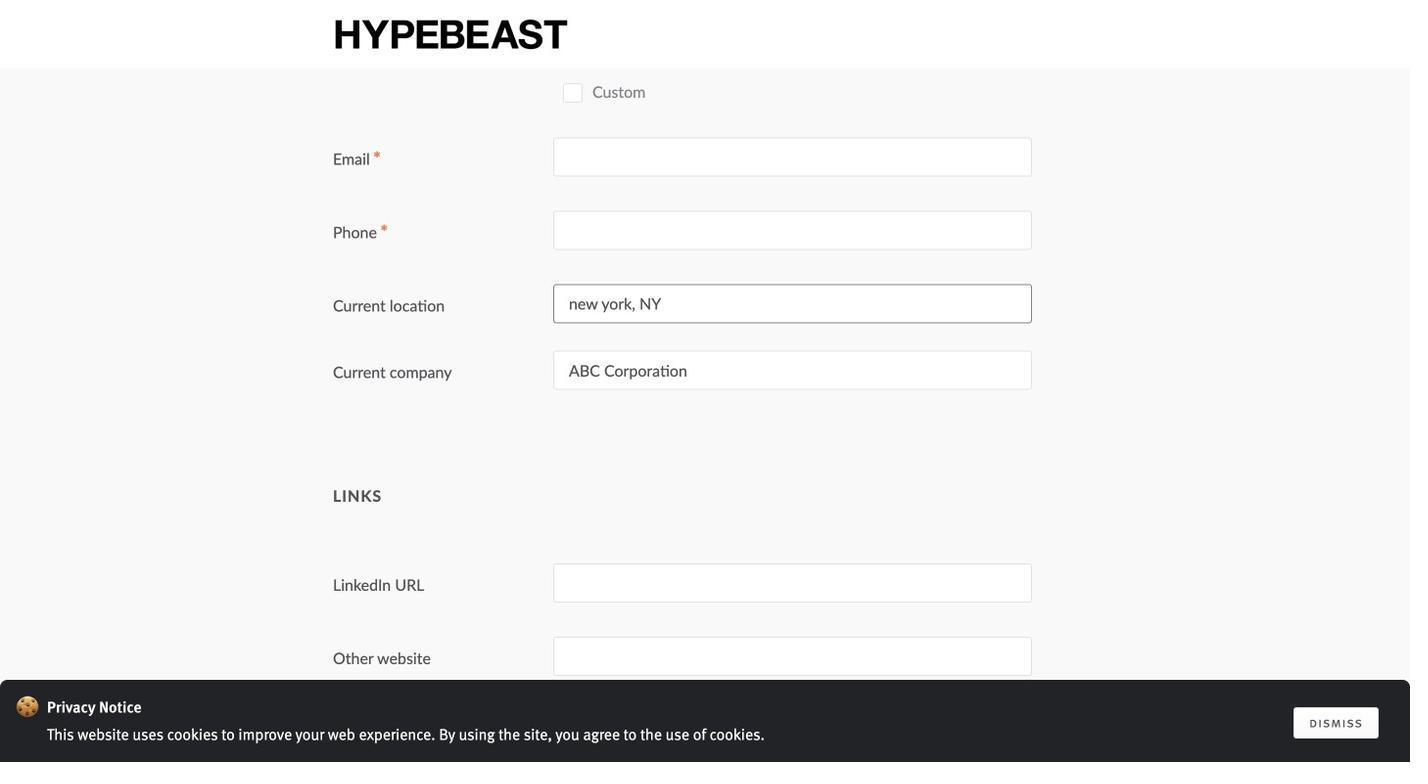 Task type: vqa. For each thing, say whether or not it's contained in the screenshot.
text field
yes



Task type: locate. For each thing, give the bounding box(es) containing it.
None email field
[[553, 137, 1032, 177]]

None text field
[[553, 284, 1032, 323], [553, 351, 1032, 390], [553, 564, 1032, 603], [553, 711, 1032, 750], [553, 284, 1032, 323], [553, 351, 1032, 390], [553, 564, 1032, 603], [553, 711, 1032, 750]]

hypebeast logo image
[[333, 17, 569, 51]]

None checkbox
[[563, 25, 583, 45], [563, 83, 583, 103], [563, 25, 583, 45], [563, 83, 583, 103]]

None text field
[[553, 211, 1032, 250], [553, 638, 1032, 677], [553, 211, 1032, 250], [553, 638, 1032, 677]]



